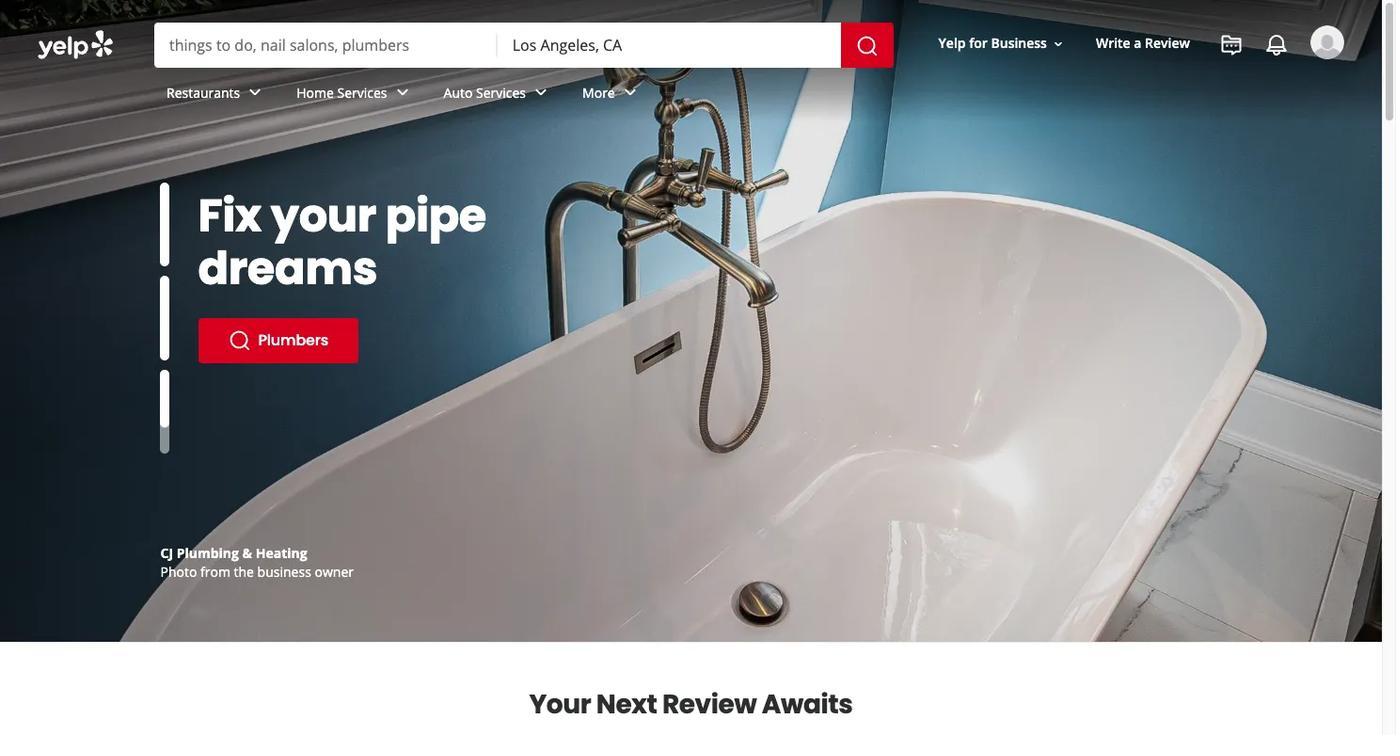 Task type: vqa. For each thing, say whether or not it's contained in the screenshot.
Auto Services Services
yes



Task type: describe. For each thing, give the bounding box(es) containing it.
yelp for business button
[[932, 27, 1074, 61]]

24 search v2 image
[[228, 329, 251, 352]]

notifications image
[[1266, 34, 1289, 56]]

24 chevron down v2 image for auto services
[[530, 81, 553, 104]]

Near text field
[[513, 35, 826, 56]]

24 chevron down v2 image for home services
[[391, 81, 414, 104]]

owner
[[315, 563, 354, 581]]

plumbers link
[[198, 318, 359, 363]]

auto services
[[444, 83, 526, 101]]

auto services link
[[429, 68, 568, 122]]

yelp
[[939, 34, 966, 52]]

your
[[271, 185, 376, 248]]

more link
[[568, 68, 657, 122]]

from
[[201, 563, 231, 581]]

2 select slide image from the top
[[160, 276, 169, 360]]

write a review link
[[1089, 27, 1198, 61]]

for
[[970, 34, 988, 52]]

cj plumbing & heating photo from the business owner
[[160, 544, 354, 581]]

business
[[992, 34, 1048, 52]]

your next review awaits
[[529, 686, 853, 723]]

auto
[[444, 83, 473, 101]]

16 chevron down v2 image
[[1051, 36, 1066, 51]]

cj
[[160, 544, 173, 562]]

more
[[583, 83, 615, 101]]

projects image
[[1221, 34, 1244, 56]]

cj plumbing & heating link
[[160, 544, 307, 562]]

review for a
[[1146, 34, 1191, 52]]

the
[[234, 563, 254, 581]]

business categories element
[[152, 68, 1345, 122]]

yelp for business
[[939, 34, 1048, 52]]

awaits
[[762, 686, 853, 723]]

photo
[[160, 563, 197, 581]]

home
[[297, 83, 334, 101]]

plumbing
[[177, 544, 239, 562]]



Task type: locate. For each thing, give the bounding box(es) containing it.
none field find
[[169, 35, 483, 56]]

Find text field
[[169, 35, 483, 56]]

review
[[1146, 34, 1191, 52], [663, 686, 757, 723]]

2 24 chevron down v2 image from the left
[[619, 81, 642, 104]]

1 horizontal spatial services
[[476, 83, 526, 101]]

24 chevron down v2 image
[[244, 81, 267, 104], [530, 81, 553, 104]]

24 chevron down v2 image inside more link
[[619, 81, 642, 104]]

write a review
[[1097, 34, 1191, 52]]

none field 'near'
[[513, 35, 826, 56]]

jeremy m. image
[[1311, 25, 1345, 59]]

24 chevron down v2 image inside home services link
[[391, 81, 414, 104]]

services for auto services
[[476, 83, 526, 101]]

pipe
[[386, 185, 487, 248]]

home services link
[[282, 68, 429, 122]]

search image
[[856, 34, 879, 57]]

restaurants link
[[152, 68, 282, 122]]

dreams
[[198, 237, 377, 300]]

services right home
[[338, 83, 387, 101]]

0 horizontal spatial services
[[338, 83, 387, 101]]

24 chevron down v2 image right 'auto services'
[[530, 81, 553, 104]]

24 chevron down v2 image
[[391, 81, 414, 104], [619, 81, 642, 104]]

1 horizontal spatial review
[[1146, 34, 1191, 52]]

1 24 chevron down v2 image from the left
[[244, 81, 267, 104]]

24 chevron down v2 image right restaurants
[[244, 81, 267, 104]]

user actions element
[[924, 24, 1372, 139]]

review for next
[[663, 686, 757, 723]]

0 horizontal spatial none field
[[169, 35, 483, 56]]

heating
[[256, 544, 307, 562]]

none field up more link
[[513, 35, 826, 56]]

select slide image
[[160, 183, 169, 267], [160, 276, 169, 360], [160, 345, 169, 429]]

services
[[338, 83, 387, 101], [476, 83, 526, 101]]

1 24 chevron down v2 image from the left
[[391, 81, 414, 104]]

3 select slide image from the top
[[160, 345, 169, 429]]

24 chevron down v2 image inside restaurants link
[[244, 81, 267, 104]]

1 services from the left
[[338, 83, 387, 101]]

0 vertical spatial review
[[1146, 34, 1191, 52]]

restaurants
[[167, 83, 240, 101]]

your
[[529, 686, 591, 723]]

review right a
[[1146, 34, 1191, 52]]

1 horizontal spatial none field
[[513, 35, 826, 56]]

explore banner section banner
[[0, 0, 1383, 642]]

24 chevron down v2 image right more
[[619, 81, 642, 104]]

fix
[[198, 185, 262, 248]]

next
[[597, 686, 657, 723]]

1 vertical spatial review
[[663, 686, 757, 723]]

business
[[258, 563, 311, 581]]

none field up home
[[169, 35, 483, 56]]

fix your pipe dreams
[[198, 185, 487, 300]]

review right next
[[663, 686, 757, 723]]

24 chevron down v2 image for restaurants
[[244, 81, 267, 104]]

home services
[[297, 83, 387, 101]]

1 horizontal spatial 24 chevron down v2 image
[[530, 81, 553, 104]]

2 24 chevron down v2 image from the left
[[530, 81, 553, 104]]

None field
[[169, 35, 483, 56], [513, 35, 826, 56]]

write
[[1097, 34, 1131, 52]]

24 chevron down v2 image inside auto services link
[[530, 81, 553, 104]]

1 horizontal spatial 24 chevron down v2 image
[[619, 81, 642, 104]]

24 chevron down v2 image left the auto
[[391, 81, 414, 104]]

&
[[242, 544, 252, 562]]

0 horizontal spatial 24 chevron down v2 image
[[244, 81, 267, 104]]

review inside user actions element
[[1146, 34, 1191, 52]]

0 horizontal spatial review
[[663, 686, 757, 723]]

plumbers
[[258, 329, 329, 351]]

services right the auto
[[476, 83, 526, 101]]

1 select slide image from the top
[[160, 183, 169, 267]]

2 services from the left
[[476, 83, 526, 101]]

1 none field from the left
[[169, 35, 483, 56]]

a
[[1135, 34, 1142, 52]]

services for home services
[[338, 83, 387, 101]]

2 none field from the left
[[513, 35, 826, 56]]

0 horizontal spatial 24 chevron down v2 image
[[391, 81, 414, 104]]

24 chevron down v2 image for more
[[619, 81, 642, 104]]

None search field
[[0, 0, 1383, 139], [154, 23, 898, 68], [0, 0, 1383, 139], [154, 23, 898, 68]]



